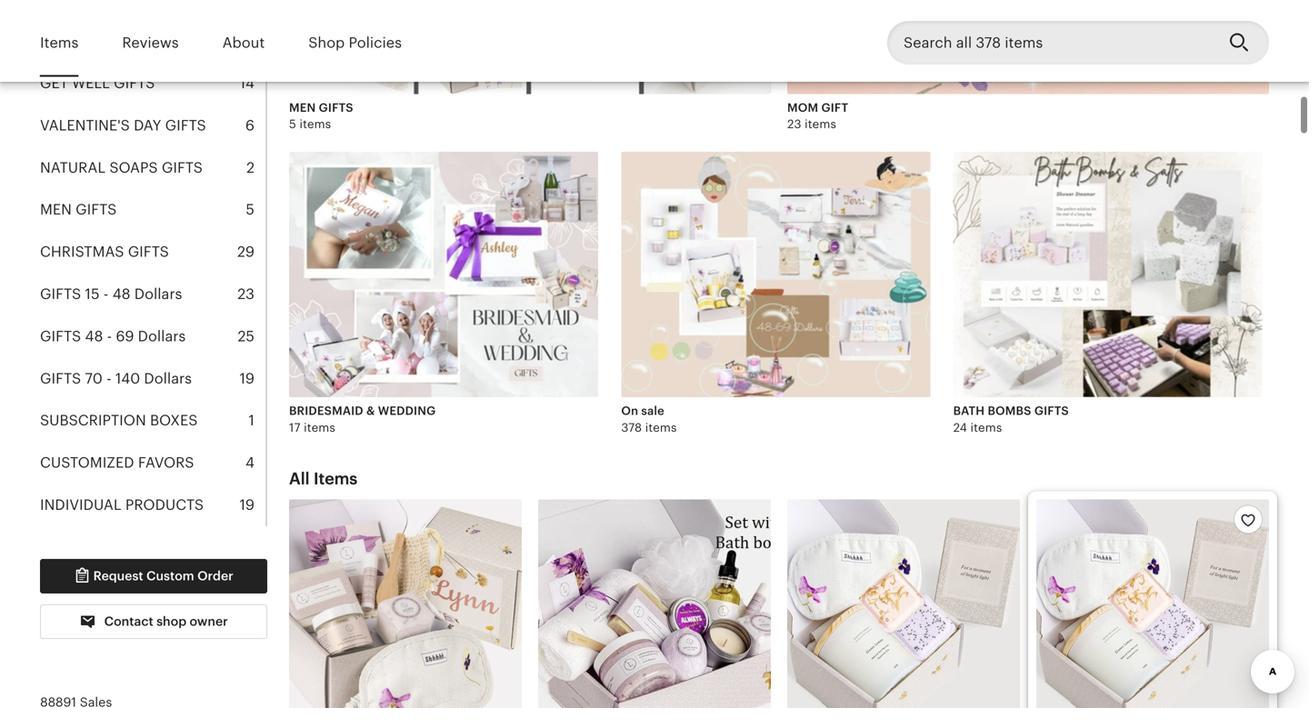 Task type: vqa. For each thing, say whether or not it's contained in the screenshot.


Task type: locate. For each thing, give the bounding box(es) containing it.
policies
[[349, 35, 402, 51]]

items inside on sale 378 items
[[645, 421, 677, 435]]

48
[[112, 286, 131, 302], [85, 328, 103, 345]]

request
[[93, 569, 143, 583]]

1 horizontal spatial 23
[[787, 117, 802, 131]]

24
[[953, 421, 967, 435]]

0 vertical spatial men
[[289, 101, 316, 114]]

request custom order
[[90, 569, 233, 583]]

5 right 6
[[289, 117, 296, 131]]

hygge gift box with big candle, thank you gift, thank you gift for friend, thank you gift box, thank you gift mentor, teacher, coworker image
[[787, 500, 1020, 708]]

1 horizontal spatial men
[[289, 101, 316, 114]]

men inside men gifts 5 items
[[289, 101, 316, 114]]

7 tab from the top
[[40, 273, 265, 315]]

- right the 70
[[106, 370, 111, 387]]

23
[[787, 117, 802, 131], [237, 286, 255, 302]]

dollars for gifts 70 - 140 dollars
[[144, 370, 192, 387]]

0 vertical spatial 5
[[289, 117, 296, 131]]

gifts inside men gifts 5 items
[[319, 101, 353, 114]]

about link
[[222, 22, 265, 64]]

140
[[115, 370, 140, 387]]

9 tab from the top
[[40, 358, 265, 400]]

request custom order link
[[40, 559, 267, 594]]

dollars right the 69
[[138, 328, 186, 345]]

8 tab from the top
[[40, 315, 265, 358]]

reviews
[[122, 35, 179, 51]]

1 tab from the top
[[40, 20, 265, 62]]

on
[[621, 404, 638, 418]]

dollars
[[134, 286, 182, 302], [138, 328, 186, 345], [144, 370, 192, 387]]

boxes
[[150, 413, 198, 429]]

0 vertical spatial items
[[40, 35, 79, 51]]

christmas gifts
[[40, 244, 169, 260]]

shop policies
[[308, 35, 402, 51]]

1 vertical spatial 5
[[246, 202, 255, 218]]

1 vertical spatial -
[[107, 328, 112, 345]]

19
[[240, 370, 255, 387], [240, 497, 255, 513]]

customized
[[40, 455, 134, 471]]

1 horizontal spatial 5
[[289, 117, 296, 131]]

2 19 from the top
[[240, 497, 255, 513]]

48 right 15
[[112, 286, 131, 302]]

0 vertical spatial 48
[[112, 286, 131, 302]]

1 vertical spatial men
[[40, 202, 72, 218]]

25
[[238, 328, 255, 345]]

48 left the 69
[[85, 328, 103, 345]]

day
[[134, 117, 161, 134]]

men gifts 5 items
[[289, 101, 353, 131]]

gift
[[822, 101, 849, 114]]

natural soaps gifts
[[40, 159, 203, 176]]

tab containing get well gifts
[[40, 62, 265, 104]]

2 vertical spatial dollars
[[144, 370, 192, 387]]

2 vertical spatial -
[[106, 370, 111, 387]]

tab containing individual products
[[40, 484, 265, 526]]

items up the get
[[40, 35, 79, 51]]

0 horizontal spatial 23
[[237, 286, 255, 302]]

owner
[[190, 614, 228, 629]]

5 down 2
[[246, 202, 255, 218]]

items down sale
[[645, 421, 677, 435]]

1 horizontal spatial items
[[314, 470, 358, 488]]

custom
[[146, 569, 194, 583]]

soaps
[[109, 159, 158, 176]]

shop
[[156, 614, 187, 629]]

gifts up the gifts 15 - 48 dollars
[[128, 244, 169, 260]]

0 vertical spatial dollars
[[134, 286, 182, 302]]

6 tab from the top
[[40, 231, 265, 273]]

- left the 69
[[107, 328, 112, 345]]

12 tab from the top
[[40, 484, 265, 526]]

gifts left the 70
[[40, 370, 81, 387]]

19 for individual products
[[240, 497, 255, 513]]

2
[[246, 159, 255, 176]]

gifts right soaps
[[162, 159, 203, 176]]

items down bridesmaid
[[304, 421, 335, 435]]

0 vertical spatial 23
[[787, 117, 802, 131]]

2 tab from the top
[[40, 62, 265, 104]]

- for 140
[[106, 370, 111, 387]]

dollars up the gifts 48 - 69 dollars
[[134, 286, 182, 302]]

gifts
[[114, 75, 155, 91], [319, 101, 353, 114], [165, 117, 206, 134], [162, 159, 203, 176], [76, 202, 117, 218], [128, 244, 169, 260], [40, 286, 81, 302], [40, 328, 81, 345], [40, 370, 81, 387], [1035, 404, 1069, 418]]

items down 'bath'
[[971, 421, 1002, 435]]

customized favors
[[40, 455, 194, 471]]

men
[[289, 101, 316, 114], [40, 202, 72, 218]]

- right 15
[[103, 286, 109, 302]]

well
[[72, 75, 110, 91]]

11 tab from the top
[[40, 442, 265, 484]]

1 vertical spatial 19
[[240, 497, 255, 513]]

1 vertical spatial 48
[[85, 328, 103, 345]]

individual
[[40, 497, 121, 513]]

bridesmaid & wedding 17 items
[[289, 404, 436, 435]]

gifts inside bath bombs gifts 24 items
[[1035, 404, 1069, 418]]

gifts down shop
[[319, 101, 353, 114]]

items right all
[[314, 470, 358, 488]]

&
[[366, 404, 375, 418]]

19 down 4
[[240, 497, 255, 513]]

men down shop
[[289, 101, 316, 114]]

items
[[300, 117, 331, 131], [805, 117, 836, 131], [304, 421, 335, 435], [645, 421, 677, 435], [971, 421, 1002, 435]]

-
[[103, 286, 109, 302], [107, 328, 112, 345], [106, 370, 111, 387]]

bath
[[953, 404, 985, 418]]

0 horizontal spatial items
[[40, 35, 79, 51]]

subscription boxes
[[40, 413, 198, 429]]

of
[[113, 33, 133, 49]]

0 horizontal spatial 48
[[85, 328, 103, 345]]

items inside men gifts 5 items
[[300, 117, 331, 131]]

gifts 15 - 48 dollars
[[40, 286, 182, 302]]

items inside "mom gift 23 items"
[[805, 117, 836, 131]]

19 down 25
[[240, 370, 255, 387]]

23 inside "mom gift 23 items"
[[787, 117, 802, 131]]

tab
[[40, 20, 265, 62], [40, 62, 265, 104], [40, 104, 265, 147], [40, 147, 265, 189], [40, 189, 265, 231], [40, 231, 265, 273], [40, 273, 265, 315], [40, 315, 265, 358], [40, 358, 265, 400], [40, 400, 265, 442], [40, 442, 265, 484], [40, 484, 265, 526]]

men inside sections tab list
[[40, 202, 72, 218]]

5
[[289, 117, 296, 131], [246, 202, 255, 218]]

0 horizontal spatial 5
[[246, 202, 255, 218]]

1 19 from the top
[[240, 370, 255, 387]]

70
[[85, 370, 103, 387]]

items
[[40, 35, 79, 51], [314, 470, 358, 488]]

dollars right 140 on the bottom of page
[[144, 370, 192, 387]]

items right 6
[[300, 117, 331, 131]]

23 down "29"
[[237, 286, 255, 302]]

tab containing gifts 48 - 69 dollars
[[40, 315, 265, 358]]

tab containing subscription boxes
[[40, 400, 265, 442]]

men gifts
[[40, 202, 117, 218]]

1 vertical spatial 23
[[237, 286, 255, 302]]

bath bombs gifts image
[[953, 152, 1263, 398]]

17
[[289, 421, 301, 435]]

10 tab from the top
[[40, 400, 265, 442]]

3 tab from the top
[[40, 104, 265, 147]]

dollars for gifts 48 - 69 dollars
[[138, 328, 186, 345]]

378
[[621, 421, 642, 435]]

gifts right "bombs"
[[1035, 404, 1069, 418]]

4 tab from the top
[[40, 147, 265, 189]]

bombs
[[988, 404, 1032, 418]]

0 vertical spatial 19
[[240, 370, 255, 387]]

contact shop owner
[[101, 614, 228, 629]]

1 vertical spatial dollars
[[138, 328, 186, 345]]

15
[[85, 286, 100, 302]]

5 tab from the top
[[40, 189, 265, 231]]

tab containing christmas gifts
[[40, 231, 265, 273]]

0 horizontal spatial men
[[40, 202, 72, 218]]

individual products
[[40, 497, 204, 513]]

thinking of you
[[40, 33, 168, 49]]

bridesmaid
[[289, 404, 363, 418]]

23 down mom
[[787, 117, 802, 131]]

0 vertical spatial -
[[103, 286, 109, 302]]

men down natural
[[40, 202, 72, 218]]

items down gift
[[805, 117, 836, 131]]

gifts left the 69
[[40, 328, 81, 345]]



Task type: describe. For each thing, give the bounding box(es) containing it.
69
[[116, 328, 134, 345]]

5 inside men gifts 5 items
[[289, 117, 296, 131]]

contact
[[104, 614, 153, 629]]

5 inside tab
[[246, 202, 255, 218]]

dollars for gifts 15 - 48 dollars
[[134, 286, 182, 302]]

all
[[289, 470, 310, 488]]

get
[[40, 75, 68, 91]]

sale
[[641, 404, 665, 418]]

favors
[[138, 455, 194, 471]]

items inside bridesmaid & wedding 17 items
[[304, 421, 335, 435]]

christmas
[[40, 244, 124, 260]]

tab containing thinking of you
[[40, 20, 265, 62]]

products
[[125, 497, 204, 513]]

men for men gifts 5 items
[[289, 101, 316, 114]]

tab containing gifts 70 - 140 dollars
[[40, 358, 265, 400]]

subscription
[[40, 413, 146, 429]]

bridesmaid & wedding image
[[289, 152, 598, 398]]

tab containing gifts 15 - 48 dollars
[[40, 273, 265, 315]]

- for 48
[[103, 286, 109, 302]]

gifts 48 - 69 dollars
[[40, 328, 186, 345]]

gifts right well
[[114, 75, 155, 91]]

items for men
[[300, 117, 331, 131]]

about
[[222, 35, 265, 51]]

hygge gift box with candle, thank you gift, thank you gift for friend, thank you gift box, thank you gift mentor, teacher, coworker image
[[538, 500, 771, 708]]

all items
[[289, 470, 358, 488]]

men for men gifts
[[40, 202, 72, 218]]

sections tab list
[[40, 0, 267, 526]]

items inside bath bombs gifts 24 items
[[971, 421, 1002, 435]]

get well gifts
[[40, 75, 155, 91]]

4
[[245, 455, 255, 471]]

tab containing customized favors
[[40, 442, 265, 484]]

hygge gift box with spa gift, thank you gift, thank you gift for friend, thank you gift box, thank you gift mentor, teacher, coworker image
[[289, 500, 522, 708]]

items for mom
[[805, 117, 836, 131]]

6
[[245, 117, 255, 134]]

valentine's
[[40, 117, 130, 134]]

shop policies link
[[308, 22, 402, 64]]

gifts up christmas gifts
[[76, 202, 117, 218]]

tab containing men gifts
[[40, 189, 265, 231]]

mom gift 23 items
[[787, 101, 849, 131]]

thinking
[[40, 33, 109, 49]]

natural
[[40, 159, 106, 176]]

wedding
[[378, 404, 436, 418]]

gifts right 'day'
[[165, 117, 206, 134]]

23 inside sections tab list
[[237, 286, 255, 302]]

mom gift image
[[787, 0, 1269, 94]]

tab containing valentine's day gifts
[[40, 104, 265, 147]]

tab containing natural soaps gifts
[[40, 147, 265, 189]]

bath bombs gifts 24 items
[[953, 404, 1069, 435]]

gifts 70 - 140 dollars
[[40, 370, 192, 387]]

- for 69
[[107, 328, 112, 345]]

1
[[249, 413, 255, 429]]

reviews link
[[122, 22, 179, 64]]

valentine's day gifts
[[40, 117, 206, 134]]

1 horizontal spatial 48
[[112, 286, 131, 302]]

items link
[[40, 22, 79, 64]]

14
[[240, 75, 255, 91]]

29
[[237, 244, 255, 260]]

30
[[236, 33, 255, 49]]

19 for gifts 70 - 140 dollars
[[240, 370, 255, 387]]

1 vertical spatial items
[[314, 470, 358, 488]]

shop
[[308, 35, 345, 51]]

contact shop owner button
[[40, 605, 267, 639]]

men gifts image
[[289, 0, 771, 94]]

Search all 378 items text field
[[887, 21, 1215, 65]]

mom
[[787, 101, 819, 114]]

holiday gift box, personalized christmas gift box for her, hygge gift box for women, winter gift box, self care, christmas care package image
[[1037, 500, 1269, 708]]

order
[[197, 569, 233, 583]]

you
[[137, 33, 168, 49]]

on sale 378 items
[[621, 404, 677, 435]]

on sale image
[[621, 152, 930, 398]]

gifts left 15
[[40, 286, 81, 302]]

items for on
[[645, 421, 677, 435]]



